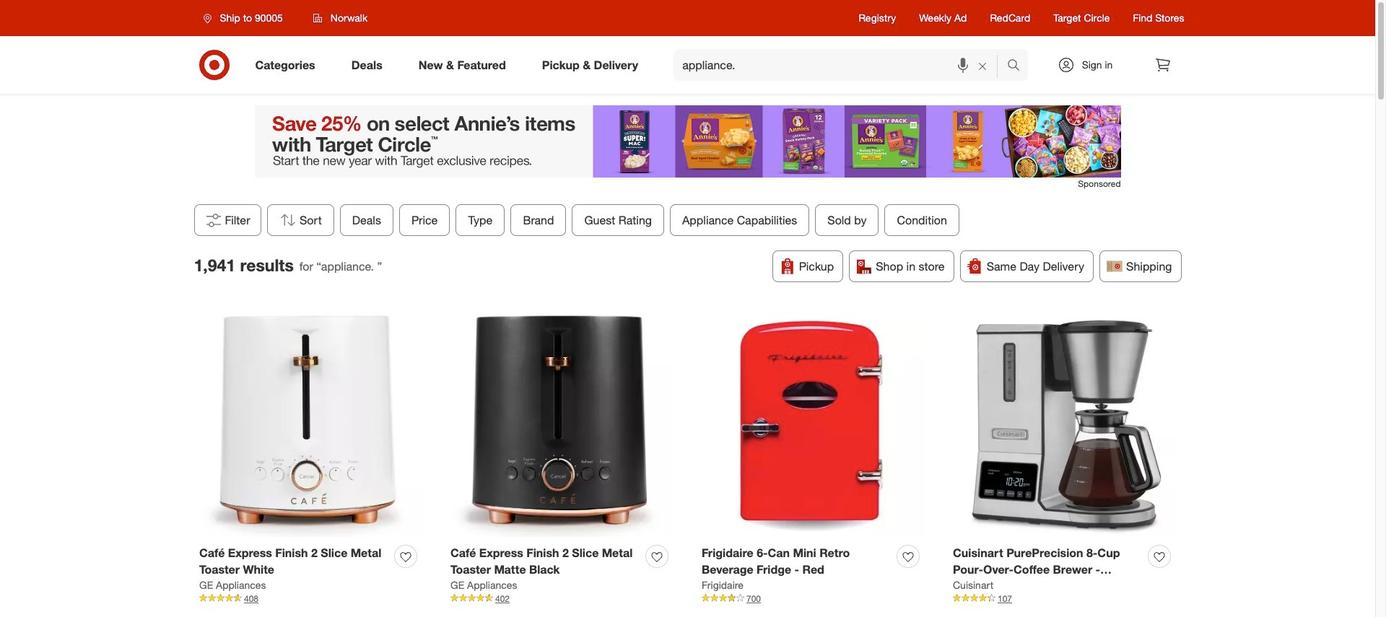 Task type: describe. For each thing, give the bounding box(es) containing it.
What can we help you find? suggestions appear below search field
[[674, 49, 1011, 81]]



Task type: vqa. For each thing, say whether or not it's contained in the screenshot.
Cuisinart PurePrecision 8-Cup Pour-Over-Coffee Brewer - Stainless Steel - CPO-800P1 image
yes



Task type: locate. For each thing, give the bounding box(es) containing it.
café express finish 2 slice metal toaster matte black image
[[451, 314, 674, 537], [451, 314, 674, 537]]

café express finish 2 slice metal toaster white image
[[199, 314, 422, 537], [199, 314, 422, 537]]

cuisinart pureprecision 8-cup pour-over-coffee brewer - stainless steel - cpo-800p1 image
[[953, 314, 1176, 537], [953, 314, 1176, 537]]

advertisement element
[[255, 105, 1121, 178]]

frigidaire 6-can mini retro beverage fridge - red image
[[702, 314, 925, 537], [702, 314, 925, 537]]



